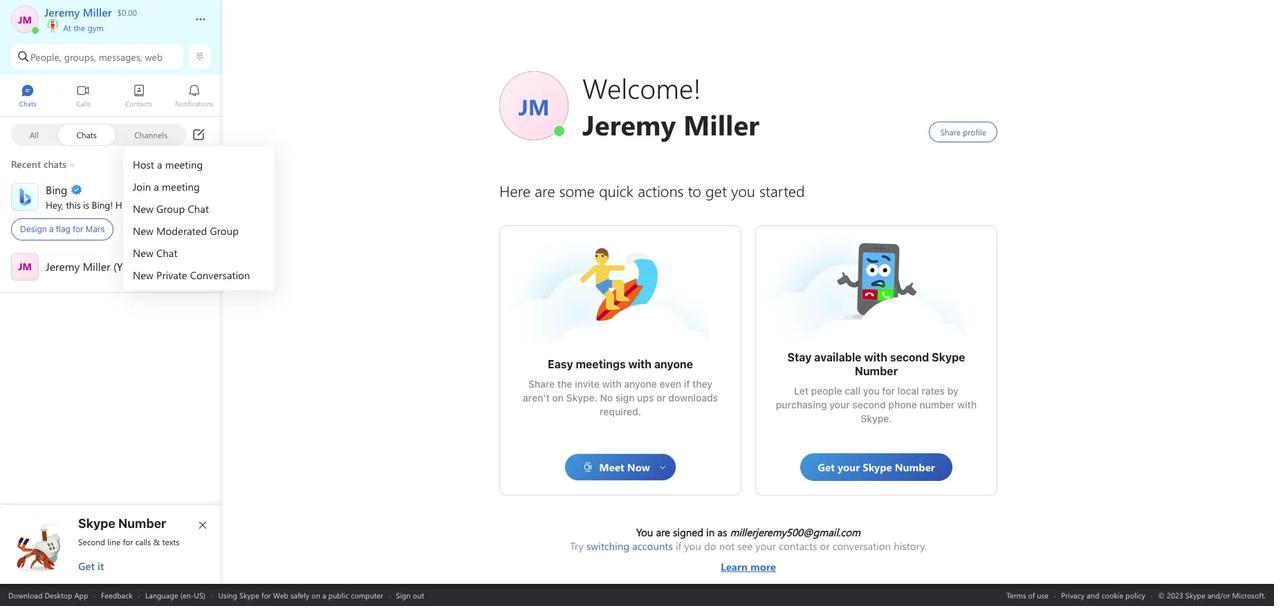 Task type: describe. For each thing, give the bounding box(es) containing it.
they
[[693, 378, 713, 390]]

design a flag for mars
[[20, 224, 105, 235]]

0 horizontal spatial you
[[180, 198, 195, 211]]

of
[[1028, 590, 1035, 601]]

flag
[[56, 224, 70, 235]]

0 vertical spatial a
[[49, 224, 54, 235]]

and
[[1087, 590, 1100, 601]]

groups,
[[64, 50, 96, 63]]

available
[[814, 351, 862, 364]]

downloads
[[669, 392, 718, 404]]

privacy and cookie policy link
[[1062, 590, 1146, 601]]

your inside try switching accounts if you do not see your contacts or conversation history. learn more
[[756, 540, 776, 553]]

can
[[137, 198, 152, 211]]

language (en-us) link
[[145, 590, 206, 601]]

us)
[[194, 590, 206, 601]]

hey, this is bing ! how can i help you today?
[[46, 198, 227, 211]]

share
[[528, 378, 555, 390]]

app
[[74, 590, 88, 601]]

web
[[273, 590, 288, 601]]

signed
[[673, 526, 704, 540]]

number inside skype number element
[[118, 517, 166, 531]]

skype. inside let people call you for local rates by purchasing your second phone number with skype.
[[861, 413, 892, 425]]

the for gym
[[73, 22, 85, 33]]

aren't
[[523, 392, 550, 404]]

calls
[[135, 537, 151, 548]]

or inside try switching accounts if you do not see your contacts or conversation history. learn more
[[820, 540, 830, 553]]

for inside skype number element
[[123, 537, 133, 548]]

skype number element
[[12, 517, 211, 574]]

0 horizontal spatial skype
[[78, 517, 115, 531]]

with up ups on the right bottom
[[628, 358, 652, 371]]

easy meetings with anyone
[[548, 358, 693, 371]]

you inside let people call you for local rates by purchasing your second phone number with skype.
[[863, 385, 880, 397]]

download desktop app link
[[8, 590, 88, 601]]

let people call you for local rates by purchasing your second phone number with skype.
[[776, 385, 980, 425]]

0 horizontal spatial on
[[312, 590, 320, 601]]

call
[[845, 385, 861, 397]]

gym
[[88, 22, 104, 33]]

using
[[218, 590, 237, 601]]

history.
[[894, 540, 927, 553]]

purchasing
[[776, 399, 827, 411]]

feedback
[[101, 590, 133, 601]]

all
[[29, 129, 39, 140]]

0 vertical spatial anyone
[[654, 358, 693, 371]]

easy
[[548, 358, 573, 371]]

for left web
[[261, 590, 271, 601]]

!
[[110, 198, 113, 211]]

phone
[[889, 399, 917, 411]]

bing
[[92, 198, 110, 211]]

desktop
[[45, 590, 72, 601]]

terms
[[1007, 590, 1026, 601]]

policy
[[1126, 590, 1146, 601]]

feedback link
[[101, 590, 133, 601]]

at the gym button
[[44, 19, 181, 33]]

sign out
[[396, 590, 424, 601]]

is
[[83, 198, 89, 211]]

terms of use
[[1007, 590, 1049, 601]]

more
[[751, 560, 776, 574]]

on inside share the invite with anyone even if they aren't on skype. no sign ups or downloads required.
[[552, 392, 564, 404]]

get
[[78, 560, 95, 574]]

stay available with second skype number
[[788, 351, 968, 378]]

second inside let people call you for local rates by purchasing your second phone number with skype.
[[853, 399, 886, 411]]

at the gym
[[61, 22, 104, 33]]

second
[[78, 537, 105, 548]]

help
[[159, 198, 177, 211]]

use
[[1037, 590, 1049, 601]]

anyone inside share the invite with anyone even if they aren't on skype. no sign ups or downloads required.
[[624, 378, 657, 390]]

&
[[153, 537, 160, 548]]



Task type: vqa. For each thing, say whether or not it's contained in the screenshot.
vegan in the left bottom of the page
no



Task type: locate. For each thing, give the bounding box(es) containing it.
at
[[63, 22, 71, 33]]

conversation
[[833, 540, 891, 553]]

2 vertical spatial skype
[[239, 590, 259, 601]]

your inside let people call you for local rates by purchasing your second phone number with skype.
[[830, 399, 850, 411]]

learn more link
[[570, 553, 927, 574]]

1 horizontal spatial on
[[552, 392, 564, 404]]

skype number
[[78, 517, 166, 531]]

this
[[66, 198, 81, 211]]

1 horizontal spatial the
[[558, 378, 572, 390]]

by
[[948, 385, 959, 397]]

0 vertical spatial or
[[657, 392, 666, 404]]

the for invite
[[558, 378, 572, 390]]

people, groups, messages, web button
[[11, 44, 183, 69]]

(en-
[[180, 590, 194, 601]]

how
[[115, 198, 135, 211]]

or inside share the invite with anyone even if they aren't on skype. no sign ups or downloads required.
[[657, 392, 666, 404]]

with inside share the invite with anyone even if they aren't on skype. no sign ups or downloads required.
[[602, 378, 622, 390]]

language (en-us)
[[145, 590, 206, 601]]

or right contacts at the bottom
[[820, 540, 830, 553]]

1 horizontal spatial second
[[890, 351, 929, 364]]

skype right using
[[239, 590, 259, 601]]

using skype for web safely on a public computer
[[218, 590, 383, 601]]

your down call
[[830, 399, 850, 411]]

0 vertical spatial number
[[855, 365, 898, 378]]

with inside stay available with second skype number
[[864, 351, 888, 364]]

or
[[657, 392, 666, 404], [820, 540, 830, 553]]

you
[[637, 526, 653, 540]]

0 horizontal spatial the
[[73, 22, 85, 33]]

sign
[[616, 392, 635, 404]]

a left public
[[322, 590, 326, 601]]

skype up by
[[932, 351, 966, 364]]

the down 'easy'
[[558, 378, 572, 390]]

local
[[898, 385, 919, 397]]

using skype for web safely on a public computer link
[[218, 590, 383, 601]]

let
[[794, 385, 809, 397]]

for left local in the right of the page
[[882, 385, 895, 397]]

if right are
[[676, 540, 682, 553]]

it
[[98, 560, 104, 574]]

download desktop app
[[8, 590, 88, 601]]

skype up second
[[78, 517, 115, 531]]

texts
[[162, 537, 179, 548]]

channels
[[134, 129, 168, 140]]

skype inside stay available with second skype number
[[932, 351, 966, 364]]

share the invite with anyone even if they aren't on skype. no sign ups or downloads required.
[[523, 378, 721, 418]]

accounts
[[632, 540, 673, 553]]

0 vertical spatial on
[[552, 392, 564, 404]]

i
[[154, 198, 156, 211]]

you are signed in as
[[637, 526, 730, 540]]

mansurfer
[[579, 247, 629, 262]]

invite
[[575, 378, 600, 390]]

1 horizontal spatial if
[[684, 378, 690, 390]]

the right at
[[73, 22, 85, 33]]

1 vertical spatial if
[[676, 540, 682, 553]]

computer
[[351, 590, 383, 601]]

people,
[[30, 50, 61, 63]]

1 vertical spatial on
[[312, 590, 320, 601]]

1 horizontal spatial skype.
[[861, 413, 892, 425]]

0 horizontal spatial if
[[676, 540, 682, 553]]

chats
[[76, 129, 97, 140]]

privacy and cookie policy
[[1062, 590, 1146, 601]]

0 vertical spatial second
[[890, 351, 929, 364]]

skype. down phone
[[861, 413, 892, 425]]

1 vertical spatial or
[[820, 540, 830, 553]]

on down share
[[552, 392, 564, 404]]

0 horizontal spatial skype.
[[566, 392, 598, 404]]

1 vertical spatial your
[[756, 540, 776, 553]]

sign
[[396, 590, 411, 601]]

2 horizontal spatial skype
[[932, 351, 966, 364]]

second
[[890, 351, 929, 364], [853, 399, 886, 411]]

as
[[718, 526, 727, 540]]

see
[[738, 540, 753, 553]]

0 horizontal spatial number
[[118, 517, 166, 531]]

try
[[570, 540, 584, 553]]

number
[[920, 399, 955, 411]]

do
[[704, 540, 716, 553]]

today?
[[197, 198, 225, 211]]

mars
[[86, 224, 105, 235]]

0 vertical spatial skype.
[[566, 392, 598, 404]]

0 vertical spatial if
[[684, 378, 690, 390]]

a left flag
[[49, 224, 54, 235]]

0 vertical spatial your
[[830, 399, 850, 411]]

are
[[656, 526, 670, 540]]

1 horizontal spatial you
[[684, 540, 701, 553]]

skype. down invite in the bottom left of the page
[[566, 392, 598, 404]]

number up call
[[855, 365, 898, 378]]

learn
[[721, 560, 748, 574]]

1 horizontal spatial number
[[855, 365, 898, 378]]

1 vertical spatial you
[[863, 385, 880, 397]]

with right 'available'
[[864, 351, 888, 364]]

stay
[[788, 351, 812, 364]]

1 vertical spatial number
[[118, 517, 166, 531]]

the inside share the invite with anyone even if they aren't on skype. no sign ups or downloads required.
[[558, 378, 572, 390]]

if
[[684, 378, 690, 390], [676, 540, 682, 553]]

not
[[719, 540, 735, 553]]

1 vertical spatial second
[[853, 399, 886, 411]]

messages,
[[99, 50, 142, 63]]

skype. inside share the invite with anyone even if they aren't on skype. no sign ups or downloads required.
[[566, 392, 598, 404]]

with up no on the left of the page
[[602, 378, 622, 390]]

number up calls
[[118, 517, 166, 531]]

for
[[73, 224, 83, 235], [882, 385, 895, 397], [123, 537, 133, 548], [261, 590, 271, 601]]

switching accounts link
[[587, 540, 673, 553]]

with inside let people call you for local rates by purchasing your second phone number with skype.
[[958, 399, 977, 411]]

1 horizontal spatial a
[[322, 590, 326, 601]]

for right line
[[123, 537, 133, 548]]

required.
[[600, 406, 641, 418]]

the inside button
[[73, 22, 85, 33]]

rates
[[922, 385, 945, 397]]

on
[[552, 392, 564, 404], [312, 590, 320, 601]]

anyone
[[654, 358, 693, 371], [624, 378, 657, 390]]

for right flag
[[73, 224, 83, 235]]

0 vertical spatial the
[[73, 22, 85, 33]]

with down by
[[958, 399, 977, 411]]

you inside try switching accounts if you do not see your contacts or conversation history. learn more
[[684, 540, 701, 553]]

or right ups on the right bottom
[[657, 392, 666, 404]]

second up local in the right of the page
[[890, 351, 929, 364]]

get it
[[78, 560, 104, 574]]

your right the see
[[756, 540, 776, 553]]

you right call
[[863, 385, 880, 397]]

number inside stay available with second skype number
[[855, 365, 898, 378]]

2 vertical spatial you
[[684, 540, 701, 553]]

menu
[[123, 150, 274, 290]]

1 horizontal spatial or
[[820, 540, 830, 553]]

hey,
[[46, 198, 63, 211]]

out
[[413, 590, 424, 601]]

download
[[8, 590, 42, 601]]

language
[[145, 590, 178, 601]]

if inside try switching accounts if you do not see your contacts or conversation history. learn more
[[676, 540, 682, 553]]

1 vertical spatial skype.
[[861, 413, 892, 425]]

people
[[811, 385, 842, 397]]

anyone up even
[[654, 358, 693, 371]]

in
[[706, 526, 715, 540]]

switching
[[587, 540, 630, 553]]

1 vertical spatial anyone
[[624, 378, 657, 390]]

1 horizontal spatial your
[[830, 399, 850, 411]]

1 vertical spatial a
[[322, 590, 326, 601]]

second line for calls & texts
[[78, 537, 179, 548]]

no
[[600, 392, 613, 404]]

0 horizontal spatial your
[[756, 540, 776, 553]]

line
[[107, 537, 121, 548]]

if up downloads
[[684, 378, 690, 390]]

sign out link
[[396, 590, 424, 601]]

1 vertical spatial the
[[558, 378, 572, 390]]

second down call
[[853, 399, 886, 411]]

whosthis
[[835, 240, 878, 255]]

the
[[73, 22, 85, 33], [558, 378, 572, 390]]

anyone up ups on the right bottom
[[624, 378, 657, 390]]

0 vertical spatial skype
[[932, 351, 966, 364]]

safely
[[291, 590, 310, 601]]

people, groups, messages, web
[[30, 50, 163, 63]]

0 vertical spatial you
[[180, 198, 195, 211]]

0 horizontal spatial or
[[657, 392, 666, 404]]

2 horizontal spatial you
[[863, 385, 880, 397]]

contacts
[[779, 540, 817, 553]]

you
[[180, 198, 195, 211], [863, 385, 880, 397], [684, 540, 701, 553]]

web
[[145, 50, 163, 63]]

1 horizontal spatial skype
[[239, 590, 259, 601]]

terms of use link
[[1007, 590, 1049, 601]]

0 horizontal spatial second
[[853, 399, 886, 411]]

1 vertical spatial skype
[[78, 517, 115, 531]]

for inside let people call you for local rates by purchasing your second phone number with skype.
[[882, 385, 895, 397]]

you left do
[[684, 540, 701, 553]]

if inside share the invite with anyone even if they aren't on skype. no sign ups or downloads required.
[[684, 378, 690, 390]]

ups
[[637, 392, 654, 404]]

tab list
[[0, 78, 222, 116]]

on right safely on the left
[[312, 590, 320, 601]]

0 horizontal spatial a
[[49, 224, 54, 235]]

second inside stay available with second skype number
[[890, 351, 929, 364]]

you right help
[[180, 198, 195, 211]]

even
[[660, 378, 681, 390]]

design
[[20, 224, 47, 235]]



